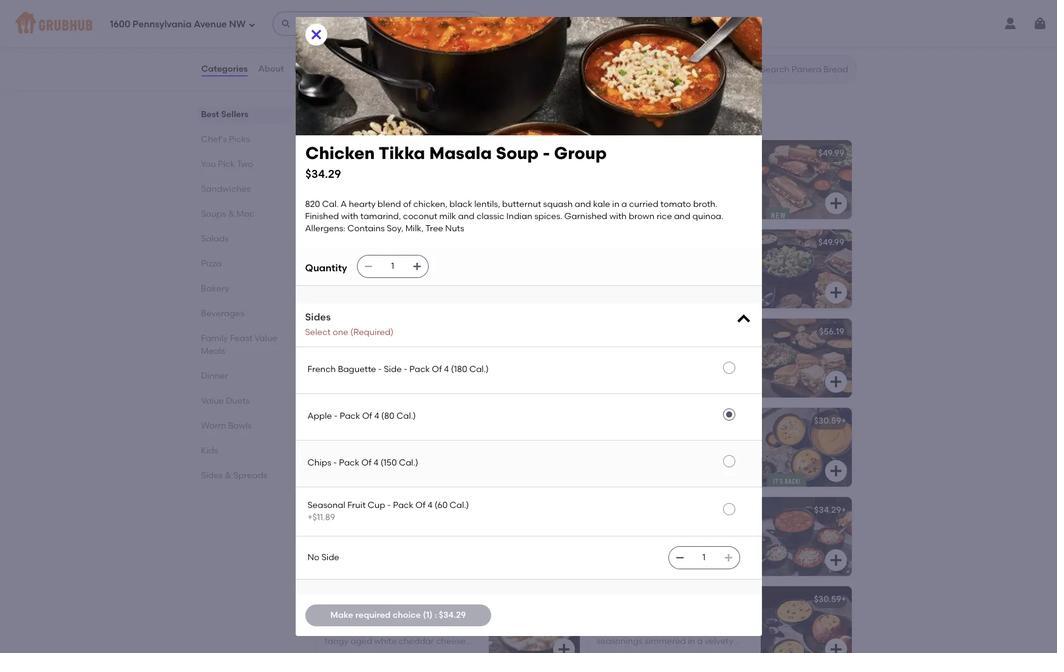 Task type: describe. For each thing, give the bounding box(es) containing it.
(180
[[451, 365, 468, 375]]

warm bowls
[[201, 421, 252, 431]]

sides & spreads
[[201, 471, 267, 481]]

the for a meal to feed the whole family, including 4 half sandwiches, 1 whole salad, 1 group soup and 1 whole french baguette. serves 4-6.
[[387, 344, 400, 355]]

of left (180
[[432, 365, 442, 375]]

820 cal. a hearty blend of chicken, black lentils, butternut squash and kale in a curried tomato broth. finished with tamarind, coconut milk and classic indian spices. garnished with brown rice and quinoa. allergens: contains soy, milk, tree nuts
[[305, 199, 726, 234]]

chili
[[354, 506, 373, 516]]

mac for 3
[[411, 190, 430, 201]]

:
[[435, 611, 437, 621]]

soup for chicken tikka masala soup - group
[[690, 506, 712, 516]]

mac & cheese - group image
[[489, 587, 580, 654]]

feed for a meal to feed the whole family. includes 4 half sandwiches, 1 whole salad, 1 quart of soup, 1 whole french baguette, and 4 chocolate chippers. serves 4-6.
[[639, 344, 657, 355]]

turkey chili - group
[[325, 506, 407, 516]]

rich
[[361, 625, 376, 635]]

choice
[[393, 611, 421, 621]]

feast right one
[[354, 327, 377, 337]]

salads
[[201, 234, 229, 244]]

3 inside a meal to feed the whole family, including any 3 flatbread pizzas and 2 whole salads. serves 4-6.
[[382, 267, 387, 278]]

any for a meal to feed the whole family. including any 3 toasted baguettes, 1 group soup or group mac & cheese, and 1 whole salad. serves 4-6.
[[365, 178, 380, 188]]

to for a meal to feed the whole family. includes 4 half sandwiches, 1 whole salad, 1 quart of soup, 1 whole french baguette, and 4 chocolate chippers. serves 4-6.
[[628, 344, 637, 355]]

soup for 3
[[351, 190, 372, 201]]

and inside a meal to feed the whole family, including 4 half sandwiches, 1 whole salad, 1 group soup and 1 whole french baguette. serves 4-6.
[[406, 369, 422, 379]]

family feast value meals tab
[[201, 332, 286, 358]]

cal. for chopped
[[614, 612, 631, 623]]

aged
[[351, 637, 373, 647]]

2 horizontal spatial $34.29
[[815, 506, 842, 516]]

finished
[[305, 212, 339, 222]]

- inside seasonal fruit cup - pack of 4 (60 cal.) +$11.89
[[388, 500, 391, 511]]

including for a meal to feed the whole family. including any 4 toasted baguettes, 1 group soup or group mac & cheese, and 1 whole salad. serves 4-6.
[[597, 178, 635, 188]]

$49.99 for a meal to feed the whole family, including 4 half sandwiches, 1 whole salad, 1 group soup, 1 whole french baguette and 4 chocolate chipper cookies. serves 4-6.
[[819, 238, 845, 248]]

pack left (80
[[340, 412, 360, 422]]

meal for a meal to feed the whole family. includes 4 half sandwiches, 1 whole salad, 1 quart of soup, and 1 whole french baguette. serves 4-6.
[[333, 434, 354, 444]]

cal. for tender
[[345, 612, 362, 623]]

and up garnished
[[575, 199, 592, 210]]

carrots
[[638, 625, 668, 635]]

cal.) right (80
[[397, 412, 416, 422]]

$35.59
[[543, 595, 570, 605]]

a inside 820 cal. a hearty blend of chicken, black lentils, butternut squash and kale in a curried tomato broth. finished with tamarind, coconut milk and classic indian spices. garnished with brown rice and quinoa. allergens: contains soy, milk, tree nuts
[[622, 199, 628, 210]]

nw
[[229, 19, 246, 30]]

family, inside a meal to feed the whole family, including 4 half sandwiches, 1 whole salad, 1 group soup and 1 whole french baguette. serves 4-6.
[[429, 344, 456, 355]]

broccoli,
[[674, 612, 710, 623]]

french inside a meal to feed the whole family. includes 4 half sandwiches, 1 whole salad, 1 quart of soup, and 1 whole french baguette. serves 4-6.
[[325, 471, 353, 481]]

masala for chicken tikka masala soup - group
[[658, 506, 688, 516]]

family. for a meal to feed the whole family. including any 4 toasted baguettes, 1 group soup or group mac & cheese, and 1 whole salad. serves 4-6.
[[701, 166, 728, 176]]

whole inside a meal to feed the whole family. includes 4 half sandwiches, 1 whole salad, 1 quart of soup, 1 whole french baguette, and 4 chocolate chippers. serves 4-6.
[[675, 344, 699, 355]]

value inside tab
[[201, 396, 224, 406]]

organic inside 90 cal. organic apple juice. allergens: none
[[628, 33, 662, 43]]

input item quantity number field for quantity
[[380, 256, 406, 278]]

1 horizontal spatial family feast value meals
[[315, 112, 476, 127]]

group up garnished
[[597, 190, 622, 201]]

& inside a meal to feed the whole family. including any 3 toasted baguettes, 1 group soup or group mac & cheese, and 1 whole salad. serves 4-6.
[[432, 190, 438, 201]]

+ for chicken tikka masala soup - group image
[[842, 506, 847, 516]]

cheese, for a meal to feed the whole family. including any 3 toasted baguettes, 1 group soup or group mac & cheese, and 1 whole salad. serves 4-6.
[[440, 190, 472, 201]]

garnished
[[565, 212, 608, 222]]

tender
[[363, 612, 392, 623]]

blend inside 1930 cal. tender shell pasta in a blend of rich cheeses including our tangy aged white cheddar cheese sauce. serves 4. allergens: conta
[[325, 625, 348, 635]]

family. for a meal to feed the whole family. includes 4 half sandwiches, 1 whole salad, 1 quart of soup, 1 whole french baguette, and 4 chocolate chippers. serves 4-6.
[[701, 344, 728, 355]]

bakery
[[201, 284, 229, 294]]

- inside chicken tikka masala soup - group $34.29
[[543, 143, 550, 163]]

2 horizontal spatial value
[[399, 112, 435, 127]]

kids
[[201, 446, 218, 456]]

apple - pack of 4 (80 cal.)
[[308, 412, 416, 422]]

chocolate inside a meal to feed the whole family. includes 4 half sandwiches, 1 whole salad, 1 quart of soup, 1 whole french baguette, and 4 chocolate chippers. serves 4-6.
[[695, 381, 739, 392]]

6. inside a meal to feed the whole family, including any 3 flatbread pizzas and 2 whole salads. serves 4-6.
[[426, 280, 433, 290]]

6. inside a meal to feed the whole family. including any 3 toasted baguettes, 1 group soup or group mac & cheese, and 1 whole salad. serves 4-6.
[[439, 203, 446, 213]]

any for a meal to feed the whole family. including any 4 toasted baguettes, 1 group soup or group mac & cheese, and 1 whole salad. serves 4-6.
[[637, 178, 652, 188]]

allergens: inside 820 cal. a hearty blend of chicken, black lentils, butternut squash and kale in a curried tomato broth. finished with tamarind, coconut milk and classic indian spices. garnished with brown rice and quinoa. allergens: contains soy, milk, tree nuts
[[305, 224, 346, 234]]

feast inside tab
[[230, 334, 252, 344]]

indian
[[507, 212, 533, 222]]

4 toasted baguette family feast image
[[761, 141, 852, 220]]

serves inside a meal to feed the whole family. including any 3 toasted baguettes, 1 group soup or group mac & cheese, and 1 whole salad. serves 4-6.
[[402, 203, 429, 213]]

beverages
[[201, 309, 244, 319]]

sandwiches, for 1
[[659, 357, 711, 367]]

6. inside a meal to feed the whole family. including any 4 toasted baguettes, 1 group soup or group mac & cheese, and 1 whole salad. serves 4-6.
[[711, 203, 718, 213]]

and inside a meal to feed the whole family, including any 3 flatbread pizzas and 2 whole salads. serves 4-6.
[[458, 267, 475, 278]]

820
[[305, 199, 320, 210]]

input item quantity number field for no side
[[691, 548, 718, 569]]

serves inside a meal to feed the whole family, including 4 half sandwiches, 1 whole salad, 1 group soup, 1 whole french baguette and 4 chocolate chipper cookies. serves 4-6.
[[634, 304, 661, 315]]

to for a meal to feed the whole family. including any 4 toasted baguettes, 1 group soup or group mac & cheese, and 1 whole salad. serves 4-6.
[[628, 166, 637, 176]]

4- inside a meal to feed the whole family, including any 3 flatbread pizzas and 2 whole salads. serves 4-6.
[[418, 280, 426, 290]]

salad. for 4
[[647, 203, 672, 213]]

feast up 3 toasted baguette family feast
[[361, 112, 396, 127]]

chicken tikka masala soup - group image
[[761, 498, 852, 577]]

& for sides & spreads
[[225, 471, 231, 481]]

you pick two
[[201, 159, 253, 170]]

of inside 820 cal. a hearty blend of chicken, black lentils, butternut squash and kale in a curried tomato broth. finished with tamarind, coconut milk and classic indian spices. garnished with brown rice and quinoa. allergens: contains soy, milk, tree nuts
[[403, 199, 412, 210]]

0 vertical spatial organic
[[597, 15, 631, 26]]

make required choice (1) : $34.29
[[331, 611, 466, 621]]

$30.59 + for 1930 cal. tender shell pasta in a blend of rich cheeses including our tangy aged white cheddar cheese sauce. serves 4. allergens: conta
[[815, 595, 847, 605]]

1 juice from the left
[[359, 15, 382, 26]]

6. inside a meal to feed the whole family. includes 4 half sandwiches, 1 whole salad, 1 quart of soup, and 1 whole french baguette. serves 4-6.
[[435, 471, 442, 481]]

seasonings
[[597, 637, 643, 647]]

feast up a meal to feed the whole family. includes 4 half sandwiches, 1 whole salad, 1 quart of soup, and 1 whole french baguette. serves 4-6.
[[394, 416, 417, 427]]

0 vertical spatial apple
[[633, 15, 658, 26]]

4 inside a meal to feed the whole family. includes 4 half sandwiches, 1 whole salad, 1 quart of soup, and 1 whole french baguette. serves 4-6.
[[361, 446, 366, 456]]

contains
[[348, 224, 385, 234]]

2
[[325, 280, 330, 290]]

1 vertical spatial premium
[[325, 416, 362, 427]]

family feast
[[325, 327, 377, 337]]

serves inside 1930 cal. tender shell pasta in a blend of rich cheeses including our tangy aged white cheddar cheese sauce. serves 4. allergens: conta
[[354, 649, 381, 654]]

soups & mac tab
[[201, 208, 286, 221]]

group inside chicken tikka masala soup - group $34.29
[[554, 143, 607, 163]]

french baguette - side - pack of 4 (180 cal.) button
[[296, 347, 762, 393]]

soup for chicken tikka masala soup - group $34.29
[[496, 143, 539, 163]]

the for a meal to feed the whole family. including any 3 toasted baguettes, 1 group soup or group mac & cheese, and 1 whole salad. serves 4-6.
[[387, 166, 400, 176]]

baguettes, for 4 toasted baguette family feast
[[696, 178, 741, 188]]

feed for a meal to feed the whole family, including 4 half sandwiches, 1 whole salad, 1 group soup, 1 whole french baguette and 4 chocolate chipper cookies. serves 4-6.
[[639, 255, 657, 265]]

chips - pack of 4 (150 cal.) button
[[296, 441, 762, 487]]

spices.
[[535, 212, 563, 222]]

cal.) inside seasonal fruit cup - pack of 4 (60 cal.) +$11.89
[[450, 500, 469, 511]]

soup, for 4
[[667, 369, 690, 379]]

1 horizontal spatial mac
[[325, 595, 343, 605]]

pack inside seasonal fruit cup - pack of 4 (60 cal.) +$11.89
[[393, 500, 414, 511]]

feast up black
[[438, 148, 461, 159]]

toasted inside a meal to feed the whole family. including any 3 toasted baguettes, 1 group soup or group mac & cheese, and 1 whole salad. serves 4-6.
[[389, 178, 422, 188]]

sellers
[[221, 109, 248, 120]]

whole inside a meal to feed the whole family. includes 4 half sandwiches, 1 whole salad, 1 quart of soup, and 1 whole french baguette. serves 4-6.
[[403, 434, 427, 444]]

and down tomato
[[675, 212, 691, 222]]

apple inside button
[[308, 412, 332, 422]]

kids tab
[[201, 445, 286, 458]]

french inside a meal to feed the whole family. includes 4 half sandwiches, 1 whole salad, 1 quart of soup, 1 whole french baguette, and 4 chocolate chippers. serves 4-6.
[[597, 381, 625, 392]]

and inside a meal to feed the whole family, including 4 half sandwiches, 1 whole salad, 1 group soup, 1 whole french baguette and 4 chocolate chipper cookies. serves 4-6.
[[638, 292, 654, 302]]

6. inside a meal to feed the whole family, including 4 half sandwiches, 1 whole salad, 1 group soup, 1 whole french baguette and 4 chocolate chipper cookies. serves 4-6.
[[672, 304, 679, 315]]

meal for a meal to feed the whole family, including 4 half sandwiches, 1 whole salad, 1 group soup and 1 whole french baguette. serves 4-6.
[[333, 344, 354, 355]]

premium inside "160 cal. premium orange juice. allergens: none"
[[359, 33, 396, 43]]

pack up baguette.
[[339, 458, 360, 469]]

organic apple juice
[[597, 15, 683, 26]]

group inside a meal to feed the whole family, including 4 half sandwiches, 1 whole salad, 1 group soup, 1 whole french baguette and 4 chocolate chipper cookies. serves 4-6.
[[629, 280, 654, 290]]

+$11.89
[[308, 513, 335, 523]]

blend inside 820 cal. a hearty blend of chicken, black lentils, butternut squash and kale in a curried tomato broth. finished with tamarind, coconut milk and classic indian spices. garnished with brown rice and quinoa. allergens: contains soy, milk, tree nuts
[[378, 199, 401, 210]]

(required)
[[351, 328, 394, 338]]

1 horizontal spatial meals
[[438, 112, 476, 127]]

(80
[[382, 412, 395, 422]]

baguette.
[[355, 381, 396, 392]]

vegetarian
[[597, 416, 643, 427]]

4- inside a meal to feed the whole family, including 4 half sandwiches, 1 whole salad, 1 group soup and 1 whole french baguette. serves 4-6.
[[427, 381, 435, 392]]

autumn
[[645, 416, 678, 427]]

broccoli
[[597, 595, 631, 605]]

french inside a meal to feed the whole family, including 4 half sandwiches, 1 whole salad, 1 group soup, 1 whole french baguette and 4 chocolate chipper cookies. serves 4-6.
[[712, 280, 740, 290]]

including for a meal to feed the whole family, including 4 half sandwiches, 1 whole salad, 1 group soup, 1 whole french baguette and 4 chocolate chipper cookies. serves 4-6.
[[597, 267, 635, 278]]

and inside a meal to feed the whole family. includes 4 half sandwiches, 1 whole salad, 1 quart of soup, 1 whole french baguette, and 4 chocolate chippers. serves 4-6.
[[670, 381, 686, 392]]

feed for a meal to feed the whole family, including 4 half sandwiches, 1 whole salad, 1 group soup and 1 whole french baguette. serves 4-6.
[[366, 344, 385, 355]]

meal for a meal to feed the whole family. including any 3 toasted baguettes, 1 group soup or group mac & cheese, and 1 whole salad. serves 4-6.
[[333, 166, 354, 176]]

to for a meal to feed the whole family, including 4 half sandwiches, 1 whole salad, 1 group soup and 1 whole french baguette. serves 4-6.
[[356, 344, 364, 355]]

baguette,
[[627, 381, 668, 392]]

$56.19
[[820, 327, 845, 337]]

svg image inside the main navigation navigation
[[1034, 16, 1048, 31]]

in inside 1930 cal. tender shell pasta in a blend of rich cheeses including our tangy aged white cheddar cheese sauce. serves 4. allergens: conta
[[440, 612, 447, 623]]

meal for a meal to feed the whole family. includes 4 half sandwiches, 1 whole salad, 1 quart of soup, 1 whole french baguette, and 4 chocolate chippers. serves 4-6.
[[605, 344, 626, 355]]

juice.
[[430, 33, 451, 43]]

main navigation navigation
[[0, 0, 1058, 47]]

of up baguette.
[[362, 458, 372, 469]]

chicken tikka masala soup - group
[[597, 506, 746, 516]]

half for baguette.
[[368, 446, 385, 456]]

& for mac & cheese - group
[[345, 595, 352, 605]]

4- inside a meal to feed the whole family. includes 4 half sandwiches, 1 whole salad, 1 quart of soup, and 1 whole french baguette. serves 4-6.
[[426, 471, 435, 481]]

a inside 1930 cal. tender shell pasta in a blend of rich cheeses including our tangy aged white cheddar cheese sauce. serves 4. allergens: conta
[[450, 612, 455, 623]]

cal. for premium
[[340, 33, 357, 43]]

of inside seasonal fruit cup - pack of 4 (60 cal.) +$11.89
[[416, 500, 426, 511]]

make
[[331, 611, 354, 621]]

vegetarian autumn squash soup - group image
[[761, 409, 852, 488]]

kale
[[594, 199, 611, 210]]

none for premium
[[367, 45, 388, 55]]

baguette inside button
[[338, 365, 376, 375]]

a inside 820 cal. a hearty blend of chicken, black lentils, butternut squash and kale in a curried tomato broth. finished with tamarind, coconut milk and classic indian spices. garnished with brown rice and quinoa. allergens: contains soy, milk, tree nuts
[[341, 199, 347, 210]]

allergens: inside 90 cal. organic apple juice. allergens: none
[[597, 45, 637, 55]]

toasted up kale
[[604, 148, 638, 159]]

3 inside a meal to feed the whole family. including any 3 toasted baguettes, 1 group soup or group mac & cheese, and 1 whole salad. serves 4-6.
[[382, 178, 387, 188]]

required
[[356, 611, 391, 621]]

and down black
[[458, 212, 475, 222]]

bowls
[[228, 421, 252, 431]]

and inside a meal to feed the whole family. including any 4 toasted baguettes, 1 group soup or group mac & cheese, and 1 whole salad. serves 4-6.
[[597, 203, 613, 213]]

of inside 1930 cal. tender shell pasta in a blend of rich cheeses including our tangy aged white cheddar cheese sauce. serves 4. allergens: conta
[[350, 625, 358, 635]]

4 inside a meal to feed the whole family. including any 4 toasted baguettes, 1 group soup or group mac & cheese, and 1 whole salad. serves 4-6.
[[654, 178, 659, 188]]

a inside a meal to feed the whole family. includes 4 half sandwiches, 1 whole salad, 1 quart of soup, 1 whole french baguette, and 4 chocolate chippers. serves 4-6.
[[597, 344, 603, 355]]

vegetarian autumn squash soup - group
[[597, 416, 769, 427]]

$30.59 for a meal to feed the whole family. includes 4 half sandwiches, 1 whole salad, 1 quart of soup, and 1 whole french baguette. serves 4-6.
[[815, 416, 842, 427]]

sides & spreads tab
[[201, 470, 286, 482]]

family, for cookies
[[701, 255, 728, 265]]

meals inside tab
[[201, 346, 225, 357]]

a inside 830 cal. chopped broccoli, shredded carrots and select seasonings simmered in a velvety smooth cheese sauce.  serves
[[698, 637, 703, 647]]

2 with from the left
[[610, 212, 627, 222]]

butternut
[[503, 199, 542, 210]]

warm bowls tab
[[201, 420, 286, 433]]

and inside a meal to feed the whole family. including any 3 toasted baguettes, 1 group soup or group mac & cheese, and 1 whole salad. serves 4-6.
[[325, 203, 341, 213]]

+ for broccoli cheddar soup - group image
[[842, 595, 847, 605]]

(150
[[381, 458, 397, 469]]

toasted inside a meal to feed the whole family. including any 4 toasted baguettes, 1 group soup or group mac & cheese, and 1 whole salad. serves 4-6.
[[661, 178, 694, 188]]

pick
[[218, 159, 235, 170]]

including inside 1930 cal. tender shell pasta in a blend of rich cheeses including our tangy aged white cheddar cheese sauce. serves 4. allergens: conta
[[414, 625, 452, 635]]

feed for a meal to feed the whole family. including any 4 toasted baguettes, 1 group soup or group mac & cheese, and 1 whole salad. serves 4-6.
[[639, 166, 657, 176]]

french inside a meal to feed the whole family, including 4 half sandwiches, 1 whole salad, 1 group soup and 1 whole french baguette. serves 4-6.
[[325, 381, 353, 392]]

side inside the french baguette - side - pack of 4 (180 cal.) button
[[384, 365, 402, 375]]

and inside 830 cal. chopped broccoli, shredded carrots and select seasonings simmered in a velvety smooth cheese sauce.  serves
[[670, 625, 686, 635]]

dinner
[[201, 371, 228, 382]]

pennsylvania
[[133, 19, 192, 30]]

2 vertical spatial $34.29
[[439, 611, 466, 621]]

cheese, for a meal to feed the whole family. including any 4 toasted baguettes, 1 group soup or group mac & cheese, and 1 whole salad. serves 4-6.
[[712, 190, 744, 201]]

chicken,
[[414, 199, 448, 210]]

to for a meal to feed the whole family. includes 4 half sandwiches, 1 whole salad, 1 quart of soup, and 1 whole french baguette. serves 4-6.
[[356, 434, 364, 444]]

a meal to feed the whole family. includes 4 half sandwiches, 1 whole salad, 1 quart of soup, 1 whole french baguette, and 4 chocolate chippers. serves 4-6.
[[597, 344, 745, 404]]

group up rice
[[656, 190, 681, 201]]

squash
[[680, 416, 711, 427]]

premium family feast
[[325, 416, 417, 427]]

a meal to feed the whole family. including any 3 toasted baguettes, 1 group soup or group mac & cheese, and 1 whole salad. serves 4-6.
[[325, 166, 474, 213]]

reviews
[[294, 64, 328, 74]]

feast up the broth.
[[710, 148, 733, 159]]

4- inside a meal to feed the whole family. including any 4 toasted baguettes, 1 group soup or group mac & cheese, and 1 whole salad. serves 4-6.
[[703, 203, 711, 213]]

orange juice
[[325, 15, 382, 26]]

search icon image
[[742, 62, 756, 77]]

in inside 820 cal. a hearty blend of chicken, black lentils, butternut squash and kale in a curried tomato broth. finished with tamarind, coconut milk and classic indian spices. garnished with brown rice and quinoa. allergens: contains soy, milk, tree nuts
[[613, 199, 620, 210]]

cheese inside 830 cal. chopped broccoli, shredded carrots and select seasonings simmered in a velvety smooth cheese sauce.  serves
[[630, 649, 660, 654]]

organic apple juice image
[[761, 8, 852, 86]]

soup,
[[656, 280, 678, 290]]

cal.) right (150
[[399, 458, 419, 469]]

1 with from the left
[[341, 212, 359, 222]]

mac & cheese - group
[[325, 595, 419, 605]]

sauce. inside 1930 cal. tender shell pasta in a blend of rich cheeses including our tangy aged white cheddar cheese sauce. serves 4. allergens: conta
[[325, 649, 352, 654]]

smooth
[[597, 649, 628, 654]]

sandwiches, for 1
[[662, 267, 712, 278]]

seasonal
[[308, 500, 346, 511]]

family feast value meals inside tab
[[201, 334, 277, 357]]

mac inside "tab"
[[236, 209, 255, 219]]

cheese inside 1930 cal. tender shell pasta in a blend of rich cheeses including our tangy aged white cheddar cheese sauce. serves 4. allergens: conta
[[436, 637, 466, 647]]

6. inside a meal to feed the whole family. includes 4 half sandwiches, 1 whole salad, 1 quart of soup, 1 whole french baguette, and 4 chocolate chippers. serves 4-6.
[[676, 394, 683, 404]]

of inside a meal to feed the whole family. includes 4 half sandwiches, 1 whole salad, 1 quart of soup, 1 whole french baguette, and 4 chocolate chippers. serves 4-6.
[[657, 369, 665, 379]]

quart for french
[[358, 458, 382, 469]]

sandwiches, for and
[[387, 446, 439, 456]]

(60
[[435, 500, 448, 511]]

half for soup
[[372, 357, 387, 367]]

4 inside a meal to feed the whole family, including 4 half sandwiches, 1 whole salad, 1 group soup and 1 whole french baguette. serves 4-6.
[[365, 357, 370, 367]]

1600 pennsylvania avenue nw
[[110, 19, 246, 30]]

chicken for chicken tikka masala soup - group
[[597, 506, 631, 516]]

pizza inside tab
[[201, 259, 222, 269]]

value inside tab
[[254, 334, 277, 344]]

allergens: inside 1930 cal. tender shell pasta in a blend of rich cheeses including our tangy aged white cheddar cheese sauce. serves 4. allergens: conta
[[392, 649, 432, 654]]

$34.29 inside chicken tikka masala soup - group $34.29
[[305, 167, 341, 181]]

coconut
[[403, 212, 438, 222]]

or for 3
[[374, 190, 382, 201]]

160 cal. premium orange juice. allergens: none
[[325, 33, 451, 55]]

brown
[[629, 212, 655, 222]]

4- inside a meal to feed the whole family, including 4 half sandwiches, 1 whole salad, 1 group soup, 1 whole french baguette and 4 chocolate chipper cookies. serves 4-6.
[[663, 304, 672, 315]]

masala for chicken tikka masala soup - group $34.29
[[429, 143, 492, 163]]

chef's picks
[[201, 134, 250, 145]]

chips
[[308, 458, 331, 469]]

cal.) right (180
[[470, 365, 489, 375]]

milk
[[440, 212, 456, 222]]

flatbread inside a meal to feed the whole family, including any 3 flatbread pizzas and 2 whole salads. serves 4-6.
[[389, 267, 429, 278]]

830 cal. chopped broccoli, shredded carrots and select seasonings simmered in a velvety smooth cheese sauce.  serves
[[597, 612, 734, 654]]

feast left with
[[627, 238, 650, 248]]

one
[[333, 328, 349, 338]]

feast down tree
[[429, 238, 452, 248]]

french inside button
[[308, 365, 336, 375]]

about
[[258, 64, 284, 74]]

baguettes, for 3 toasted baguette family feast
[[424, 178, 469, 188]]

family inside tab
[[201, 334, 228, 344]]

in inside 830 cal. chopped broccoli, shredded carrots and select seasonings simmered in a velvety smooth cheese sauce.  serves
[[688, 637, 696, 647]]

tomato
[[661, 199, 692, 210]]

cheddar
[[633, 595, 671, 605]]

family. for a meal to feed the whole family. including any 3 toasted baguettes, 1 group soup or group mac & cheese, and 1 whole salad. serves 4-6.
[[429, 166, 456, 176]]

chocolate inside a meal to feed the whole family, including 4 half sandwiches, 1 whole salad, 1 group soup, 1 whole french baguette and 4 chocolate chipper cookies. serves 4-6.
[[663, 292, 706, 302]]

classic
[[477, 212, 505, 222]]

simmered
[[645, 637, 686, 647]]

group inside a meal to feed the whole family, including 4 half sandwiches, 1 whole salad, 1 group soup and 1 whole french baguette. serves 4-6.
[[357, 369, 382, 379]]

soup, for serves
[[395, 458, 418, 469]]

no side
[[308, 553, 340, 563]]

serves inside a meal to feed the whole family, including any 3 flatbread pizzas and 2 whole salads. serves 4-6.
[[389, 280, 416, 290]]

4- inside a meal to feed the whole family. includes 4 half sandwiches, 1 whole salad, 1 quart of soup, 1 whole french baguette, and 4 chocolate chippers. serves 4-6.
[[668, 394, 676, 404]]



Task type: locate. For each thing, give the bounding box(es) containing it.
in
[[613, 199, 620, 210], [440, 612, 447, 623], [688, 637, 696, 647]]

with
[[652, 238, 671, 248]]

sides for sides & spreads
[[201, 471, 223, 481]]

0 vertical spatial side
[[384, 365, 402, 375]]

the inside a meal to feed the whole family. including any 4 toasted baguettes, 1 group soup or group mac & cheese, and 1 whole salad. serves 4-6.
[[659, 166, 673, 176]]

none inside 90 cal. organic apple juice. allergens: none
[[639, 45, 660, 55]]

salad, for french
[[325, 369, 350, 379]]

feed inside a meal to feed the whole family. includes 4 half sandwiches, 1 whole salad, 1 quart of soup, and 1 whole french baguette. serves 4-6.
[[366, 434, 385, 444]]

1 vertical spatial input item quantity number field
[[691, 548, 718, 569]]

Input item quantity number field
[[380, 256, 406, 278], [691, 548, 718, 569]]

none inside "160 cal. premium orange juice. allergens: none"
[[367, 45, 388, 55]]

0 vertical spatial salad,
[[597, 280, 622, 290]]

& up make
[[345, 595, 352, 605]]

sandwiches, inside a meal to feed the whole family, including 4 half sandwiches, 1 whole salad, 1 group soup and 1 whole french baguette. serves 4-6.
[[389, 357, 440, 367]]

0 horizontal spatial salad,
[[325, 458, 351, 469]]

chocolate down soup, on the top of the page
[[663, 292, 706, 302]]

1
[[471, 178, 474, 188], [743, 178, 746, 188], [343, 203, 346, 213], [615, 203, 618, 213], [714, 267, 718, 278], [624, 280, 627, 290], [680, 280, 683, 290], [442, 357, 445, 367], [713, 357, 716, 367], [352, 369, 355, 379], [424, 369, 427, 379], [625, 369, 628, 379], [692, 369, 695, 379], [441, 446, 444, 456], [353, 458, 356, 469], [438, 458, 441, 469]]

chef's picks tab
[[201, 133, 286, 146]]

family, up pizzas
[[429, 255, 456, 265]]

0 horizontal spatial with
[[341, 212, 359, 222]]

masala inside chicken tikka masala soup - group $34.29
[[429, 143, 492, 163]]

1 vertical spatial salad,
[[325, 458, 351, 469]]

0 horizontal spatial baguettes,
[[424, 178, 469, 188]]

baguette up a meal to feed the whole family. including any 3 toasted baguettes, 1 group soup or group mac & cheese, and 1 whole salad. serves 4-6.
[[367, 148, 406, 159]]

toasted down 3 toasted baguette family feast
[[389, 178, 422, 188]]

any for a meal to feed the whole family, including any 3 flatbread pizzas and 2 whole salads. serves 4-6.
[[365, 267, 380, 278]]

1 including from the left
[[325, 178, 363, 188]]

4 inside seasonal fruit cup - pack of 4 (60 cal.) +$11.89
[[428, 500, 433, 511]]

1 horizontal spatial none
[[639, 45, 660, 55]]

family. inside a meal to feed the whole family. including any 3 toasted baguettes, 1 group soup or group mac & cheese, and 1 whole salad. serves 4-6.
[[429, 166, 456, 176]]

beverages tab
[[201, 307, 286, 320]]

sides down kids at bottom
[[201, 471, 223, 481]]

a down select
[[325, 344, 331, 355]]

& right soups
[[228, 209, 234, 219]]

meal for a meal to feed the whole family. including any 4 toasted baguettes, 1 group soup or group mac & cheese, and 1 whole salad. serves 4-6.
[[605, 166, 626, 176]]

of up baguette.
[[384, 458, 392, 469]]

including up baguette
[[597, 267, 635, 278]]

quart for baguette,
[[630, 369, 654, 379]]

3 toasted baguette family feast image
[[489, 141, 580, 220]]

allergens: inside "160 cal. premium orange juice. allergens: none"
[[325, 45, 365, 55]]

soup for 4
[[624, 190, 644, 201]]

4 toasted baguette family feast
[[597, 148, 733, 159]]

a for 3 flatbread pizza family feast
[[325, 255, 331, 265]]

tikka for chicken tikka masala soup - group $34.29
[[378, 143, 425, 163]]

the inside a meal to feed the whole family, including 4 half sandwiches, 1 whole salad, 1 group soup and 1 whole french baguette. serves 4-6.
[[387, 344, 400, 355]]

4- down french baguette - side - pack of 4 (180 cal.)
[[427, 381, 435, 392]]

1 vertical spatial flatbread
[[389, 267, 429, 278]]

bakery tab
[[201, 283, 286, 295]]

chocolate
[[663, 292, 706, 302], [695, 381, 739, 392]]

svg image
[[281, 19, 291, 29], [248, 21, 256, 28], [829, 63, 844, 78], [829, 196, 844, 211], [364, 262, 374, 271], [412, 262, 422, 271], [829, 286, 844, 300], [736, 311, 753, 328], [829, 375, 844, 390], [829, 464, 844, 479], [724, 554, 734, 563], [829, 643, 844, 654]]

you
[[201, 159, 216, 170]]

sides inside sides select one (required)
[[305, 312, 331, 323]]

apple up chips
[[308, 412, 332, 422]]

mac for 4
[[683, 190, 702, 201]]

to inside a meal to feed the whole family. including any 3 toasted baguettes, 1 group soup or group mac & cheese, and 1 whole salad. serves 4-6.
[[356, 166, 364, 176]]

mac up "quinoa."
[[683, 190, 702, 201]]

$49.99
[[819, 148, 845, 159], [819, 238, 845, 248]]

1 cheese, from the left
[[440, 190, 472, 201]]

baguette up a meal to feed the whole family. including any 4 toasted baguettes, 1 group soup or group mac & cheese, and 1 whole salad. serves 4-6.
[[640, 148, 678, 159]]

0 vertical spatial flatbread
[[332, 238, 373, 248]]

4- inside a meal to feed the whole family. including any 3 toasted baguettes, 1 group soup or group mac & cheese, and 1 whole salad. serves 4-6.
[[431, 203, 439, 213]]

organic down 'organic apple juice'
[[628, 33, 662, 43]]

velvety
[[705, 637, 734, 647]]

serves inside a meal to feed the whole family. includes 4 half sandwiches, 1 whole salad, 1 quart of soup, 1 whole french baguette, and 4 chocolate chippers. serves 4-6.
[[639, 394, 666, 404]]

0 horizontal spatial chicken
[[305, 143, 375, 163]]

0 vertical spatial salad,
[[597, 369, 623, 379]]

half inside a meal to feed the whole family. includes 4 half sandwiches, 1 whole salad, 1 quart of soup, 1 whole french baguette, and 4 chocolate chippers. serves 4-6.
[[640, 357, 657, 367]]

white
[[375, 637, 397, 647]]

& inside a meal to feed the whole family. including any 4 toasted baguettes, 1 group soup or group mac & cheese, and 1 whole salad. serves 4-6.
[[704, 190, 710, 201]]

pizza down salads
[[201, 259, 222, 269]]

0 horizontal spatial in
[[440, 612, 447, 623]]

1 horizontal spatial sandwiches,
[[659, 357, 711, 367]]

2 vertical spatial value
[[201, 396, 224, 406]]

1 vertical spatial masala
[[658, 506, 688, 516]]

best sellers tab
[[201, 108, 286, 121]]

4- up '(60'
[[426, 471, 435, 481]]

0 vertical spatial meals
[[438, 112, 476, 127]]

salads tab
[[201, 233, 286, 245]]

a down select
[[698, 637, 703, 647]]

feed down 4 toasted baguette family feast
[[639, 166, 657, 176]]

0 horizontal spatial blend
[[325, 625, 348, 635]]

$30.59 + for a meal to feed the whole family. includes 4 half sandwiches, 1 whole salad, 1 quart of soup, and 1 whole french baguette. serves 4-6.
[[815, 416, 847, 427]]

mac up the coconut
[[411, 190, 430, 201]]

none for organic
[[639, 45, 660, 55]]

0 vertical spatial cheese
[[436, 637, 466, 647]]

sides for sides select one (required)
[[305, 312, 331, 323]]

soup inside a meal to feed the whole family. including any 3 toasted baguettes, 1 group soup or group mac & cheese, and 1 whole salad. serves 4-6.
[[351, 190, 372, 201]]

a up our
[[450, 612, 455, 623]]

$30.59 for 1930 cal. tender shell pasta in a blend of rich cheeses including our tangy aged white cheddar cheese sauce. serves 4. allergens: conta
[[815, 595, 842, 605]]

and left (180
[[406, 369, 422, 379]]

0 horizontal spatial value
[[201, 396, 224, 406]]

baguette for 3
[[367, 148, 406, 159]]

or for 4
[[646, 190, 654, 201]]

a up chips
[[325, 434, 331, 444]]

serves down aged
[[354, 649, 381, 654]]

about button
[[258, 47, 285, 91]]

a inside a meal to feed the whole family. including any 4 toasted baguettes, 1 group soup or group mac & cheese, and 1 whole salad. serves 4-6.
[[597, 166, 603, 176]]

0 horizontal spatial family feast value meals
[[201, 334, 277, 357]]

3
[[325, 148, 330, 159], [382, 178, 387, 188], [325, 238, 330, 248], [382, 267, 387, 278]]

the inside a meal to feed the whole family, including any 3 flatbread pizzas and 2 whole salads. serves 4-6.
[[387, 255, 400, 265]]

0 horizontal spatial soup
[[351, 190, 372, 201]]

mac
[[411, 190, 430, 201], [683, 190, 702, 201]]

salad,
[[597, 280, 622, 290], [325, 369, 350, 379]]

1 vertical spatial pizza
[[201, 259, 222, 269]]

tree
[[426, 224, 444, 234]]

to down family feast
[[356, 344, 364, 355]]

cal. for organic
[[609, 33, 626, 43]]

soup, up baguette.
[[395, 458, 418, 469]]

cal. inside 90 cal. organic apple juice. allergens: none
[[609, 33, 626, 43]]

1 horizontal spatial pizza
[[375, 238, 397, 248]]

salad, inside a meal to feed the whole family. includes 4 half sandwiches, 1 whole salad, 1 quart of soup, 1 whole french baguette, and 4 chocolate chippers. serves 4-6.
[[597, 369, 623, 379]]

0 vertical spatial family feast value meals
[[315, 112, 476, 127]]

best sellers
[[201, 109, 248, 120]]

pack
[[410, 365, 430, 375], [340, 412, 360, 422], [339, 458, 360, 469], [393, 500, 414, 511]]

1 vertical spatial chocolate
[[695, 381, 739, 392]]

0 vertical spatial $30.59
[[815, 416, 842, 427]]

feed for a meal to feed the whole family. including any 3 toasted baguettes, 1 group soup or group mac & cheese, and 1 whole salad. serves 4-6.
[[366, 166, 385, 176]]

orange juice image
[[489, 8, 580, 86]]

soup for vegetarian autumn squash soup - group
[[713, 416, 735, 427]]

premium family feast with cookies image
[[761, 319, 852, 398]]

meal up kale
[[605, 166, 626, 176]]

2 baguettes, from the left
[[696, 178, 741, 188]]

half inside a meal to feed the whole family, including 4 half sandwiches, 1 whole salad, 1 group soup and 1 whole french baguette. serves 4-6.
[[372, 357, 387, 367]]

$49.99 for a meal to feed the whole family. including any 4 toasted baguettes, 1 group soup or group mac & cheese, and 1 whole salad. serves 4-6.
[[819, 148, 845, 159]]

meal down contains
[[333, 255, 354, 265]]

soup inside a meal to feed the whole family, including 4 half sandwiches, 1 whole salad, 1 group soup and 1 whole french baguette. serves 4-6.
[[384, 369, 404, 379]]

1 $49.99 from the top
[[819, 148, 845, 159]]

premium family feast image
[[489, 409, 580, 488]]

1 horizontal spatial side
[[384, 365, 402, 375]]

including for a meal to feed the whole family, including 4 half sandwiches, 1 whole salad, 1 group soup and 1 whole french baguette. serves 4-6.
[[325, 357, 363, 367]]

baguette.
[[355, 471, 396, 481]]

serves inside a meal to feed the whole family. includes 4 half sandwiches, 1 whole salad, 1 quart of soup, and 1 whole french baguette. serves 4-6.
[[398, 471, 424, 481]]

or inside a meal to feed the whole family. including any 4 toasted baguettes, 1 group soup or group mac & cheese, and 1 whole salad. serves 4-6.
[[646, 190, 654, 201]]

in right kale
[[613, 199, 620, 210]]

a up baguette
[[597, 255, 603, 265]]

1 vertical spatial sandwiches,
[[389, 357, 440, 367]]

sandwiches tab
[[201, 183, 286, 196]]

quart inside a meal to feed the whole family. includes 4 half sandwiches, 1 whole salad, 1 quart of soup, and 1 whole french baguette. serves 4-6.
[[358, 458, 382, 469]]

meal inside a meal to feed the whole family. includes 4 half sandwiches, 1 whole salad, 1 quart of soup, 1 whole french baguette, and 4 chocolate chippers. serves 4-6.
[[605, 344, 626, 355]]

$34.29 +
[[815, 506, 847, 516]]

any up hearty
[[365, 178, 380, 188]]

2 none from the left
[[639, 45, 660, 55]]

toasted up hearty
[[332, 148, 365, 159]]

pasta
[[414, 612, 438, 623]]

0 horizontal spatial or
[[374, 190, 382, 201]]

chopped
[[633, 612, 672, 623]]

sauce.
[[325, 649, 352, 654], [662, 649, 689, 654]]

sandwiches
[[201, 184, 251, 194]]

of inside a meal to feed the whole family. includes 4 half sandwiches, 1 whole salad, 1 quart of soup, and 1 whole french baguette. serves 4-6.
[[384, 458, 392, 469]]

sides inside tab
[[201, 471, 223, 481]]

1 vertical spatial mac
[[325, 595, 343, 605]]

2 juice from the left
[[660, 15, 683, 26]]

tikka for chicken tikka masala soup - group
[[633, 506, 656, 516]]

any inside a meal to feed the whole family, including any 3 flatbread pizzas and 2 whole salads. serves 4-6.
[[365, 267, 380, 278]]

1 baguettes, from the left
[[424, 178, 469, 188]]

best
[[201, 109, 219, 120]]

pack left (180
[[410, 365, 430, 375]]

0 horizontal spatial sauce.
[[325, 649, 352, 654]]

1 vertical spatial family feast value meals
[[201, 334, 277, 357]]

to up salads.
[[356, 255, 364, 265]]

tamarind,
[[361, 212, 401, 222]]

side up baguette.
[[384, 365, 402, 375]]

you pick two tab
[[201, 158, 286, 171]]

a inside a meal to feed the whole family, including any 3 flatbread pizzas and 2 whole salads. serves 4-6.
[[325, 255, 331, 265]]

allergens: down finished
[[305, 224, 346, 234]]

apple inside 90 cal. organic apple juice. allergens: none
[[664, 33, 688, 43]]

0 horizontal spatial including
[[325, 178, 363, 188]]

a for 3 toasted baguette family feast
[[325, 166, 331, 176]]

cal. inside 830 cal. chopped broccoli, shredded carrots and select seasonings simmered in a velvety smooth cheese sauce.  serves
[[614, 612, 631, 623]]

cal. for a
[[322, 199, 339, 210]]

sandwiches,
[[662, 267, 712, 278], [389, 357, 440, 367]]

of left (80
[[362, 412, 373, 422]]

svg image
[[1034, 16, 1048, 31], [309, 27, 324, 42], [557, 63, 571, 78], [557, 196, 571, 211], [675, 554, 685, 563], [829, 554, 844, 568], [557, 643, 571, 654]]

includes for french
[[325, 446, 359, 456]]

meal down one
[[333, 344, 354, 355]]

1 vertical spatial sandwiches,
[[387, 446, 439, 456]]

and
[[575, 199, 592, 210], [325, 203, 341, 213], [597, 203, 613, 213], [458, 212, 475, 222], [675, 212, 691, 222], [458, 267, 475, 278], [638, 292, 654, 302], [406, 369, 422, 379], [670, 381, 686, 392], [420, 458, 436, 469], [670, 625, 686, 635]]

categories button
[[201, 47, 249, 91]]

0 vertical spatial blend
[[378, 199, 401, 210]]

juice
[[359, 15, 382, 26], [660, 15, 683, 26]]

0 horizontal spatial sandwiches,
[[387, 446, 439, 456]]

feed for a meal to feed the whole family, including any 3 flatbread pizzas and 2 whole salads. serves 4-6.
[[366, 255, 385, 265]]

to inside a meal to feed the whole family, including any 3 flatbread pizzas and 2 whole salads. serves 4-6.
[[356, 255, 364, 265]]

serves
[[402, 203, 429, 213], [674, 203, 701, 213], [389, 280, 416, 290], [634, 304, 661, 315], [398, 381, 425, 392], [639, 394, 666, 404], [398, 471, 424, 481], [354, 649, 381, 654]]

salad, for baguette
[[597, 280, 622, 290]]

1 horizontal spatial input item quantity number field
[[691, 548, 718, 569]]

0 vertical spatial value
[[399, 112, 435, 127]]

of up the coconut
[[403, 199, 412, 210]]

soup up the brown
[[624, 190, 644, 201]]

the inside a meal to feed the whole family, including 4 half sandwiches, 1 whole salad, 1 group soup, 1 whole french baguette and 4 chocolate chipper cookies. serves 4-6.
[[659, 255, 673, 265]]

family, for family
[[429, 255, 456, 265]]

feed for a meal to feed the whole family. includes 4 half sandwiches, 1 whole salad, 1 quart of soup, and 1 whole french baguette. serves 4-6.
[[366, 434, 385, 444]]

the for a meal to feed the whole family. includes 4 half sandwiches, 1 whole salad, 1 quart of soup, and 1 whole french baguette. serves 4-6.
[[387, 434, 400, 444]]

1 vertical spatial tikka
[[633, 506, 656, 516]]

sauce. down tangy
[[325, 649, 352, 654]]

2 sauce. from the left
[[662, 649, 689, 654]]

meal up hearty
[[333, 166, 354, 176]]

half up baguette,
[[640, 357, 657, 367]]

family. inside a meal to feed the whole family. includes 4 half sandwiches, 1 whole salad, 1 quart of soup, 1 whole french baguette, and 4 chocolate chippers. serves 4-6.
[[701, 344, 728, 355]]

sandwiches, for and
[[389, 357, 440, 367]]

family feast value meals up 3 toasted baguette family feast
[[315, 112, 476, 127]]

cheese, up "quinoa."
[[712, 190, 744, 201]]

salad,
[[597, 369, 623, 379], [325, 458, 351, 469]]

2 vertical spatial in
[[688, 637, 696, 647]]

cal.) right '(60'
[[450, 500, 469, 511]]

cal. right 90
[[609, 33, 626, 43]]

turkey chili - group image
[[489, 498, 580, 577]]

2 vertical spatial a
[[698, 637, 703, 647]]

including
[[325, 267, 363, 278], [597, 267, 635, 278], [325, 357, 363, 367], [414, 625, 452, 635]]

1 or from the left
[[374, 190, 382, 201]]

including for a meal to feed the whole family. including any 3 toasted baguettes, 1 group soup or group mac & cheese, and 1 whole salad. serves 4-6.
[[325, 178, 363, 188]]

0 vertical spatial a
[[622, 199, 628, 210]]

2 salad. from the left
[[647, 203, 672, 213]]

baguette for 4
[[640, 148, 678, 159]]

juice up 90 cal. organic apple juice. allergens: none
[[660, 15, 683, 26]]

baguettes, up the broth.
[[696, 178, 741, 188]]

includes for baguette,
[[597, 357, 631, 367]]

1 vertical spatial side
[[322, 553, 340, 563]]

1 horizontal spatial blend
[[378, 199, 401, 210]]

0 vertical spatial tikka
[[378, 143, 425, 163]]

cookies.
[[597, 304, 632, 315]]

baguettes, inside a meal to feed the whole family. including any 3 toasted baguettes, 1 group soup or group mac & cheese, and 1 whole salad. serves 4-6.
[[424, 178, 469, 188]]

french baguette - side - pack of 4 (180 cal.)
[[308, 365, 489, 375]]

2 including from the left
[[597, 178, 635, 188]]

1 horizontal spatial includes
[[597, 357, 631, 367]]

feed down (required)
[[366, 344, 385, 355]]

premium
[[359, 33, 396, 43], [325, 416, 362, 427]]

1 vertical spatial includes
[[325, 446, 359, 456]]

turkey chili - group button
[[317, 498, 580, 577]]

soup
[[351, 190, 372, 201], [624, 190, 644, 201], [384, 369, 404, 379]]

$34.29
[[305, 167, 341, 181], [815, 506, 842, 516], [439, 611, 466, 621]]

1 vertical spatial in
[[440, 612, 447, 623]]

allergens: down 90
[[597, 45, 637, 55]]

cal. inside 1930 cal. tender shell pasta in a blend of rich cheeses including our tangy aged white cheddar cheese sauce. serves 4. allergens: conta
[[345, 612, 362, 623]]

the for a meal to feed the whole family, including 4 half sandwiches, 1 whole salad, 1 group soup, 1 whole french baguette and 4 chocolate chipper cookies. serves 4-6.
[[659, 255, 673, 265]]

to down 'premium family feast'
[[356, 434, 364, 444]]

1 vertical spatial quart
[[358, 458, 382, 469]]

half inside a meal to feed the whole family, including 4 half sandwiches, 1 whole salad, 1 group soup, 1 whole french baguette and 4 chocolate chipper cookies. serves 4-6.
[[644, 267, 660, 278]]

serves inside a meal to feed the whole family. including any 4 toasted baguettes, 1 group soup or group mac & cheese, and 1 whole salad. serves 4-6.
[[674, 203, 701, 213]]

0 vertical spatial pizza
[[375, 238, 397, 248]]

orange
[[398, 33, 428, 43]]

side right no
[[322, 553, 340, 563]]

the for a meal to feed the whole family. includes 4 half sandwiches, 1 whole salad, 1 quart of soup, 1 whole french baguette, and 4 chocolate chippers. serves 4-6.
[[659, 344, 673, 355]]

meal down apple - pack of 4 (80 cal.)
[[333, 434, 354, 444]]

baguettes, inside a meal to feed the whole family. including any 4 toasted baguettes, 1 group soup or group mac & cheese, and 1 whole salad. serves 4-6.
[[696, 178, 741, 188]]

family. for a meal to feed the whole family. includes 4 half sandwiches, 1 whole salad, 1 quart of soup, and 1 whole french baguette. serves 4-6.
[[429, 434, 456, 444]]

any up salads.
[[365, 267, 380, 278]]

0 horizontal spatial side
[[322, 553, 340, 563]]

salad. inside a meal to feed the whole family. including any 3 toasted baguettes, 1 group soup or group mac & cheese, and 1 whole salad. serves 4-6.
[[375, 203, 400, 213]]

0 horizontal spatial meals
[[201, 346, 225, 357]]

including up 2
[[325, 267, 363, 278]]

cookies
[[673, 238, 707, 248]]

soup inside a meal to feed the whole family. including any 4 toasted baguettes, 1 group soup or group mac & cheese, and 1 whole salad. serves 4-6.
[[624, 190, 644, 201]]

2 $49.99 from the top
[[819, 238, 845, 248]]

0 vertical spatial quart
[[630, 369, 654, 379]]

a meal to feed the whole family. includes 4 half sandwiches, 1 whole salad, 1 quart of soup, and 1 whole french baguette. serves 4-6.
[[325, 434, 472, 481]]

0 horizontal spatial includes
[[325, 446, 359, 456]]

whole
[[403, 166, 427, 176], [675, 166, 699, 176], [348, 203, 373, 213], [621, 203, 645, 213], [403, 255, 427, 265], [675, 255, 699, 265], [720, 267, 744, 278], [332, 280, 356, 290], [685, 280, 710, 290], [403, 344, 427, 355], [675, 344, 699, 355], [447, 357, 472, 367], [429, 369, 454, 379], [403, 434, 427, 444]]

none
[[367, 45, 388, 55], [639, 45, 660, 55]]

value duets tab
[[201, 395, 286, 408]]

cal.
[[340, 33, 357, 43], [609, 33, 626, 43], [322, 199, 339, 210], [345, 612, 362, 623], [614, 612, 631, 623]]

1 vertical spatial cheese
[[630, 649, 660, 654]]

1 horizontal spatial salad.
[[647, 203, 672, 213]]

salad. for 3
[[375, 203, 400, 213]]

1 vertical spatial soup,
[[395, 458, 418, 469]]

0 vertical spatial sandwiches,
[[659, 357, 711, 367]]

1600
[[110, 19, 130, 30]]

1 vertical spatial blend
[[325, 625, 348, 635]]

cheese,
[[440, 190, 472, 201], [712, 190, 744, 201]]

feed inside a meal to feed the whole family, including 4 half sandwiches, 1 whole salad, 1 group soup and 1 whole french baguette. serves 4-6.
[[366, 344, 385, 355]]

salad. inside a meal to feed the whole family. including any 4 toasted baguettes, 1 group soup or group mac & cheese, and 1 whole salad. serves 4-6.
[[647, 203, 672, 213]]

group right 820
[[325, 190, 349, 201]]

1 vertical spatial salad,
[[325, 369, 350, 379]]

2 $30.59 + from the top
[[815, 595, 847, 605]]

1 vertical spatial $30.59 +
[[815, 595, 847, 605]]

pizza tab
[[201, 258, 286, 270]]

0 horizontal spatial pizza
[[201, 259, 222, 269]]

none down orange juice
[[367, 45, 388, 55]]

our
[[454, 625, 467, 635]]

any inside a meal to feed the whole family. including any 4 toasted baguettes, 1 group soup or group mac & cheese, and 1 whole salad. serves 4-6.
[[637, 178, 652, 188]]

1 vertical spatial half
[[372, 357, 387, 367]]

0 horizontal spatial mac
[[236, 209, 255, 219]]

soup up baguette.
[[384, 369, 404, 379]]

1 vertical spatial value
[[254, 334, 277, 344]]

1 sauce. from the left
[[325, 649, 352, 654]]

0 horizontal spatial tikka
[[378, 143, 425, 163]]

mac inside a meal to feed the whole family. including any 3 toasted baguettes, 1 group soup or group mac & cheese, and 1 whole salad. serves 4-6.
[[411, 190, 430, 201]]

+ for vegetarian autumn squash soup - group image
[[842, 416, 847, 427]]

half
[[644, 267, 660, 278], [372, 357, 387, 367]]

$4.29
[[551, 15, 573, 26]]

0 vertical spatial $34.29
[[305, 167, 341, 181]]

a up 2
[[325, 255, 331, 265]]

sauce. inside 830 cal. chopped broccoli, shredded carrots and select seasonings simmered in a velvety smooth cheese sauce.  serves
[[662, 649, 689, 654]]

soups
[[201, 209, 226, 219]]

a
[[325, 166, 331, 176], [597, 166, 603, 176], [341, 199, 347, 210], [325, 255, 331, 265], [597, 255, 603, 265], [325, 344, 331, 355], [597, 344, 603, 355], [325, 434, 331, 444]]

1 horizontal spatial baguettes,
[[696, 178, 741, 188]]

none down 'organic apple juice'
[[639, 45, 660, 55]]

includes inside a meal to feed the whole family. includes 4 half sandwiches, 1 whole salad, 1 quart of soup, and 1 whole french baguette. serves 4-6.
[[325, 446, 359, 456]]

1 $30.59 + from the top
[[815, 416, 847, 427]]

soup, inside a meal to feed the whole family. includes 4 half sandwiches, 1 whole salad, 1 quart of soup, and 1 whole french baguette. serves 4-6.
[[395, 458, 418, 469]]

and right baguette,
[[670, 381, 686, 392]]

feed down 3 toasted baguette family feast
[[366, 166, 385, 176]]

cal. inside "160 cal. premium orange juice. allergens: none"
[[340, 33, 357, 43]]

1 horizontal spatial sauce.
[[662, 649, 689, 654]]

& left spreads
[[225, 471, 231, 481]]

a meal to feed the whole family, including 4 half sandwiches, 1 whole salad, 1 group soup, 1 whole french baguette and 4 chocolate chipper cookies. serves 4-6.
[[597, 255, 744, 315]]

Search Panera Bread search field
[[760, 64, 853, 75]]

2 $30.59 from the top
[[815, 595, 842, 605]]

0 vertical spatial premium
[[359, 33, 396, 43]]

a for premium family feast
[[325, 434, 331, 444]]

0 vertical spatial masala
[[429, 143, 492, 163]]

pizza down soy,
[[375, 238, 397, 248]]

0 vertical spatial $49.99
[[819, 148, 845, 159]]

a inside a meal to feed the whole family, including 4 half sandwiches, 1 whole salad, 1 group soup and 1 whole french baguette. serves 4-6.
[[325, 344, 331, 355]]

serves right baguette.
[[398, 471, 424, 481]]

including for a meal to feed the whole family, including any 3 flatbread pizzas and 2 whole salads. serves 4-6.
[[325, 267, 363, 278]]

90 cal. organic apple juice. allergens: none
[[597, 33, 715, 55]]

to inside a meal to feed the whole family, including 4 half sandwiches, 1 whole salad, 1 group soup, 1 whole french baguette and 4 chocolate chipper cookies. serves 4-6.
[[628, 255, 637, 265]]

allergens: down 160
[[325, 45, 365, 55]]

in right :
[[440, 612, 447, 623]]

6.
[[439, 203, 446, 213], [711, 203, 718, 213], [426, 280, 433, 290], [672, 304, 679, 315], [435, 381, 442, 392], [676, 394, 683, 404], [435, 471, 442, 481]]

baguette
[[597, 292, 635, 302]]

1 $30.59 from the top
[[815, 416, 842, 427]]

the up baguette,
[[659, 344, 673, 355]]

6. up '(60'
[[435, 471, 442, 481]]

and inside a meal to feed the whole family. includes 4 half sandwiches, 1 whole salad, 1 quart of soup, and 1 whole french baguette. serves 4-6.
[[420, 458, 436, 469]]

serves inside a meal to feed the whole family, including 4 half sandwiches, 1 whole salad, 1 group soup and 1 whole french baguette. serves 4-6.
[[398, 381, 425, 392]]

2 horizontal spatial a
[[698, 637, 703, 647]]

salad, for baguette,
[[597, 369, 623, 379]]

2 mac from the left
[[683, 190, 702, 201]]

salad, inside a meal to feed the whole family, including 4 half sandwiches, 1 whole salad, 1 group soup and 1 whole french baguette. serves 4-6.
[[325, 369, 350, 379]]

family feast with cookies image
[[761, 230, 852, 309]]

select
[[688, 625, 713, 635]]

sides
[[305, 312, 331, 323], [201, 471, 223, 481]]

4- right tomato
[[703, 203, 711, 213]]

salad, down one
[[325, 369, 350, 379]]

1 vertical spatial $34.29
[[815, 506, 842, 516]]

half for and
[[640, 357, 657, 367]]

1 mac from the left
[[411, 190, 430, 201]]

and up simmered
[[670, 625, 686, 635]]

soup up tamarind,
[[351, 190, 372, 201]]

group
[[325, 190, 349, 201], [384, 190, 409, 201], [597, 190, 622, 201], [656, 190, 681, 201], [629, 280, 654, 290], [357, 369, 382, 379]]

the for a meal to feed the whole family. including any 4 toasted baguettes, 1 group soup or group mac & cheese, and 1 whole salad. serves 4-6.
[[659, 166, 673, 176]]

6. down pizzas
[[426, 280, 433, 290]]

lentils,
[[475, 199, 501, 210]]

warm
[[201, 421, 226, 431]]

3 flatbread pizza family feast image
[[489, 230, 580, 309]]

chocolate up squash
[[695, 381, 739, 392]]

the inside a meal to feed the whole family. includes 4 half sandwiches, 1 whole salad, 1 quart of soup, 1 whole french baguette, and 4 chocolate chippers. serves 4-6.
[[659, 344, 673, 355]]

& up "quinoa."
[[704, 190, 710, 201]]

90
[[597, 33, 607, 43]]

1 horizontal spatial $34.29
[[439, 611, 466, 621]]

the down with
[[659, 255, 673, 265]]

turkey
[[325, 506, 352, 516]]

including down one
[[325, 357, 363, 367]]

the down 3 toasted baguette family feast
[[387, 166, 400, 176]]

shell
[[394, 612, 412, 623]]

the
[[387, 166, 400, 176], [659, 166, 673, 176], [387, 255, 400, 265], [659, 255, 673, 265], [387, 344, 400, 355], [659, 344, 673, 355], [387, 434, 400, 444]]

meal inside a meal to feed the whole family. including any 4 toasted baguettes, 1 group soup or group mac & cheese, and 1 whole salad. serves 4-6.
[[605, 166, 626, 176]]

any inside a meal to feed the whole family. including any 3 toasted baguettes, 1 group soup or group mac & cheese, and 1 whole salad. serves 4-6.
[[365, 178, 380, 188]]

2 cheese, from the left
[[712, 190, 744, 201]]

& for soups & mac
[[228, 209, 234, 219]]

feed up baguette,
[[639, 344, 657, 355]]

1 horizontal spatial in
[[613, 199, 620, 210]]

a up finished
[[325, 166, 331, 176]]

meal for a meal to feed the whole family, including 4 half sandwiches, 1 whole salad, 1 group soup, 1 whole french baguette and 4 chocolate chipper cookies. serves 4-6.
[[605, 255, 626, 265]]

1 horizontal spatial sides
[[305, 312, 331, 323]]

a meal to feed the whole family, including any 3 flatbread pizzas and 2 whole salads. serves 4-6.
[[325, 255, 475, 290]]

salad, up chippers.
[[597, 369, 623, 379]]

a for family feast
[[325, 344, 331, 355]]

1 horizontal spatial mac
[[683, 190, 702, 201]]

salad, for french
[[325, 458, 351, 469]]

the for a meal to feed the whole family, including any 3 flatbread pizzas and 2 whole salads. serves 4-6.
[[387, 255, 400, 265]]

half for soup,
[[644, 267, 660, 278]]

1 none from the left
[[367, 45, 388, 55]]

select
[[305, 328, 331, 338]]

family feast value meals up dinner tab
[[201, 334, 277, 357]]

0 horizontal spatial half
[[368, 446, 385, 456]]

0 horizontal spatial masala
[[429, 143, 492, 163]]

including up kale
[[597, 178, 635, 188]]

160
[[325, 33, 338, 43]]

a for 4 toasted baguette family feast
[[597, 166, 603, 176]]

family feast image
[[489, 319, 580, 398]]

0 vertical spatial input item quantity number field
[[380, 256, 406, 278]]

soup,
[[667, 369, 690, 379], [395, 458, 418, 469]]

group inside button
[[380, 506, 407, 516]]

meal for a meal to feed the whole family, including any 3 flatbread pizzas and 2 whole salads. serves 4-6.
[[333, 255, 354, 265]]

a for family feast with cookies
[[597, 255, 603, 265]]

a inside a meal to feed the whole family, including 4 half sandwiches, 1 whole salad, 1 group soup, 1 whole french baguette and 4 chocolate chipper cookies. serves 4-6.
[[597, 255, 603, 265]]

premium left (80
[[325, 416, 362, 427]]

any up curried in the right top of the page
[[637, 178, 652, 188]]

family, up (180
[[429, 344, 456, 355]]

hearty
[[349, 199, 376, 210]]

1 vertical spatial sides
[[201, 471, 223, 481]]

0 horizontal spatial juice
[[359, 15, 382, 26]]

duets
[[226, 396, 250, 406]]

to for a meal to feed the whole family. including any 3 toasted baguettes, 1 group soup or group mac & cheese, and 1 whole salad. serves 4-6.
[[356, 166, 364, 176]]

apple - pack of 4 (80 cal.) button
[[296, 394, 762, 440]]

to inside a meal to feed the whole family. including any 4 toasted baguettes, 1 group soup or group mac & cheese, and 1 whole salad. serves 4-6.
[[628, 166, 637, 176]]

0 horizontal spatial input item quantity number field
[[380, 256, 406, 278]]

family,
[[429, 255, 456, 265], [701, 255, 728, 265], [429, 344, 456, 355]]

orange
[[325, 15, 357, 26]]

1 horizontal spatial half
[[644, 267, 660, 278]]

family
[[315, 112, 358, 127], [408, 148, 436, 159], [680, 148, 708, 159], [399, 238, 427, 248], [597, 238, 625, 248], [325, 327, 352, 337], [201, 334, 228, 344], [364, 416, 392, 427]]

2 or from the left
[[646, 190, 654, 201]]

6. inside a meal to feed the whole family, including 4 half sandwiches, 1 whole salad, 1 group soup and 1 whole french baguette. serves 4-6.
[[435, 381, 442, 392]]

1 horizontal spatial including
[[597, 178, 635, 188]]

group up tamarind,
[[384, 190, 409, 201]]

to for a meal to feed the whole family, including any 3 flatbread pizzas and 2 whole salads. serves 4-6.
[[356, 255, 364, 265]]

0 horizontal spatial a
[[450, 612, 455, 623]]

chips - pack of 4 (150 cal.)
[[308, 458, 419, 469]]

0 horizontal spatial cheese,
[[440, 190, 472, 201]]

1 horizontal spatial with
[[610, 212, 627, 222]]

categories
[[201, 64, 248, 74]]

salad, up baguette
[[597, 280, 622, 290]]

nuts
[[446, 224, 465, 234]]

sandwiches, left (180
[[389, 357, 440, 367]]

blend up tamarind,
[[378, 199, 401, 210]]

to for a meal to feed the whole family, including 4 half sandwiches, 1 whole salad, 1 group soup, 1 whole french baguette and 4 chocolate chipper cookies. serves 4-6.
[[628, 255, 637, 265]]

french up chippers.
[[597, 381, 625, 392]]

black
[[450, 199, 473, 210]]

1 salad. from the left
[[375, 203, 400, 213]]

feed down family feast with cookies on the right top
[[639, 255, 657, 265]]

1 horizontal spatial salad,
[[597, 280, 622, 290]]

milk,
[[406, 224, 424, 234]]

1 horizontal spatial soup,
[[667, 369, 690, 379]]

dinner tab
[[201, 370, 286, 383]]

6. down soup, on the top of the page
[[672, 304, 679, 315]]

soup, inside a meal to feed the whole family. includes 4 half sandwiches, 1 whole salad, 1 quart of soup, 1 whole french baguette, and 4 chocolate chippers. serves 4-6.
[[667, 369, 690, 379]]

0 horizontal spatial cheese
[[436, 637, 466, 647]]

flatbread
[[332, 238, 373, 248], [389, 267, 429, 278]]

broccoli cheddar soup - group image
[[761, 587, 852, 654]]

meal inside a meal to feed the whole family. includes 4 half sandwiches, 1 whole salad, 1 quart of soup, and 1 whole french baguette. serves 4-6.
[[333, 434, 354, 444]]

chicken for chicken tikka masala soup - group $34.29
[[305, 143, 375, 163]]

2 horizontal spatial apple
[[664, 33, 688, 43]]

feed inside a meal to feed the whole family, including 4 half sandwiches, 1 whole salad, 1 group soup, 1 whole french baguette and 4 chocolate chipper cookies. serves 4-6.
[[639, 255, 657, 265]]



Task type: vqa. For each thing, say whether or not it's contained in the screenshot.
topmost BLEND
yes



